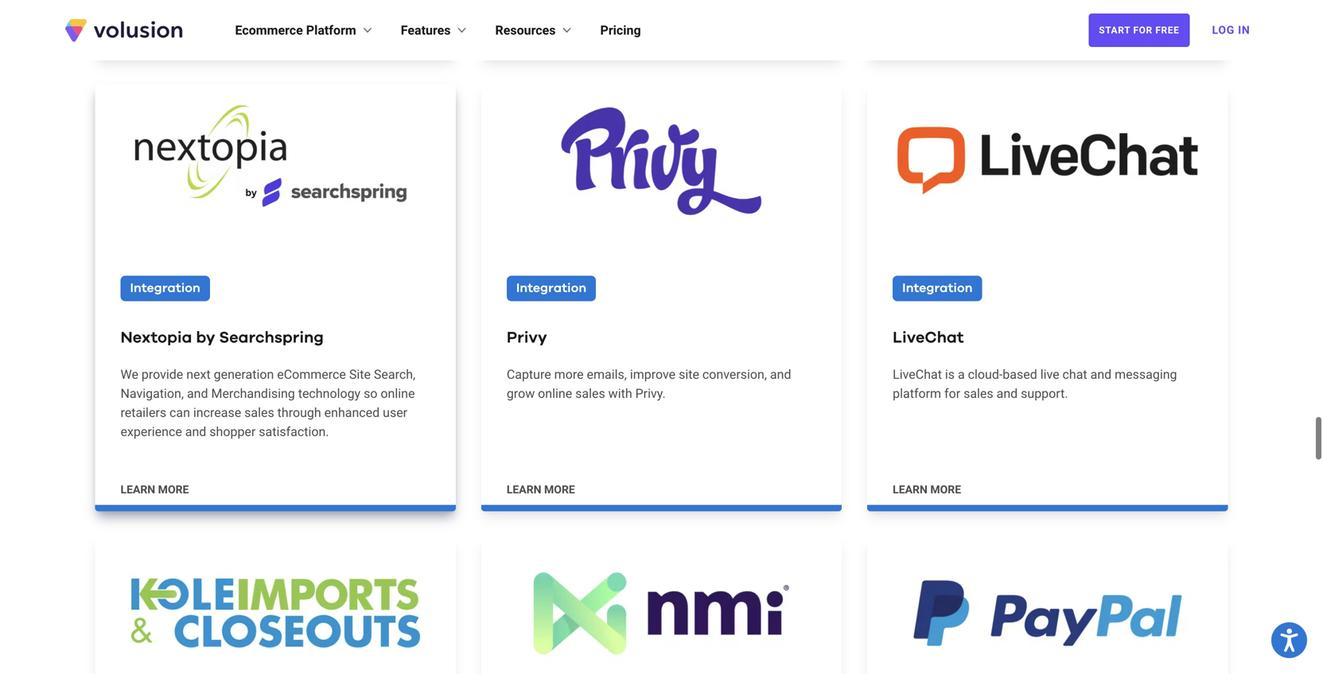 Task type: locate. For each thing, give the bounding box(es) containing it.
0 horizontal spatial online
[[381, 386, 415, 401]]

nextopia
[[121, 330, 192, 346]]

online up user
[[381, 386, 415, 401]]

online inside capture more emails, improve site conversion, and grow online sales with privy.
[[538, 386, 572, 401]]

more
[[158, 30, 189, 43], [544, 30, 575, 43], [554, 367, 584, 382], [158, 483, 189, 496], [544, 483, 575, 496], [931, 483, 961, 496]]

and
[[770, 367, 791, 382], [1091, 367, 1112, 382], [187, 386, 208, 401], [997, 386, 1018, 401], [185, 424, 206, 439]]

ecommerce platform button
[[235, 21, 375, 40]]

integration
[[130, 282, 200, 295], [516, 282, 587, 295], [903, 282, 973, 295]]

learn more for livechat
[[893, 483, 961, 496]]

through
[[277, 405, 321, 420]]

sales down merchandising
[[244, 405, 274, 420]]

privy.
[[636, 386, 666, 401]]

technology
[[298, 386, 361, 401]]

2 livechat from the top
[[893, 367, 942, 382]]

sales inside we provide next generation ecommerce site search, navigation, and merchandising technology so online retailers can increase sales through enhanced user experience and shopper satisfaction.
[[244, 405, 274, 420]]

capture more emails, improve site conversion, and grow online sales with privy.
[[507, 367, 791, 401]]

learn more for nextopia by searchspring
[[121, 483, 189, 496]]

support.
[[1021, 386, 1068, 401]]

nmi image
[[481, 537, 842, 674]]

1 horizontal spatial sales
[[576, 386, 605, 401]]

livechat up is
[[893, 330, 964, 346]]

so
[[364, 386, 378, 401]]

learn more link
[[95, 0, 456, 46]]

livechat up platform
[[893, 367, 942, 382]]

we provide next generation ecommerce site search, navigation, and merchandising technology so online retailers can increase sales through enhanced user experience and shopper satisfaction.
[[121, 367, 416, 439]]

1 livechat from the top
[[893, 330, 964, 346]]

site
[[349, 367, 371, 382]]

learn more button for livechat
[[893, 482, 961, 498]]

log in link
[[1203, 13, 1260, 48]]

1 horizontal spatial online
[[538, 386, 572, 401]]

1 vertical spatial livechat
[[893, 367, 942, 382]]

free
[[1156, 25, 1180, 36]]

nextopia by searchspring
[[121, 330, 324, 346]]

navigation,
[[121, 386, 184, 401]]

kole imports image
[[95, 537, 456, 674]]

and right conversion,
[[770, 367, 791, 382]]

cloud-
[[968, 367, 1003, 382]]

0 horizontal spatial integration
[[130, 282, 200, 295]]

sales
[[576, 386, 605, 401], [964, 386, 994, 401], [244, 405, 274, 420]]

user
[[383, 405, 408, 420]]

0 vertical spatial livechat
[[893, 330, 964, 346]]

retailers
[[121, 405, 166, 420]]

ecommerce platform
[[235, 23, 356, 38]]

1 online from the left
[[381, 386, 415, 401]]

with
[[609, 386, 632, 401]]

satisfaction.
[[259, 424, 329, 439]]

learn
[[121, 30, 155, 43], [507, 30, 542, 43], [121, 483, 155, 496], [507, 483, 542, 496], [893, 483, 928, 496]]

resources
[[495, 23, 556, 38]]

sales inside livechat is a cloud-based live chat and messaging platform for sales and support.
[[964, 386, 994, 401]]

learn more
[[121, 30, 189, 43], [507, 30, 575, 43], [121, 483, 189, 496], [507, 483, 575, 496], [893, 483, 961, 496]]

and down next
[[187, 386, 208, 401]]

nextopia by searchspring image
[[95, 84, 456, 237]]

livechat inside livechat is a cloud-based live chat and messaging platform for sales and support.
[[893, 367, 942, 382]]

improve
[[630, 367, 676, 382]]

pricing link
[[600, 21, 641, 40]]

pricing
[[600, 23, 641, 38]]

online down capture
[[538, 386, 572, 401]]

livechat
[[893, 330, 964, 346], [893, 367, 942, 382]]

a
[[958, 367, 965, 382]]

2 horizontal spatial integration
[[903, 282, 973, 295]]

search,
[[374, 367, 416, 382]]

2 horizontal spatial sales
[[964, 386, 994, 401]]

features button
[[401, 21, 470, 40]]

sales down emails,
[[576, 386, 605, 401]]

messaging
[[1115, 367, 1177, 382]]

2 integration from the left
[[516, 282, 587, 295]]

emails,
[[587, 367, 627, 382]]

livechat image
[[868, 84, 1228, 237]]

1 integration from the left
[[130, 282, 200, 295]]

sales down cloud- at bottom right
[[964, 386, 994, 401]]

chat
[[1063, 367, 1088, 382]]

1 horizontal spatial integration
[[516, 282, 587, 295]]

more inside capture more emails, improve site conversion, and grow online sales with privy.
[[554, 367, 584, 382]]

2 online from the left
[[538, 386, 572, 401]]

paypal checkout image
[[868, 537, 1228, 674]]

0 horizontal spatial sales
[[244, 405, 274, 420]]

online
[[381, 386, 415, 401], [538, 386, 572, 401]]

livechat for livechat is a cloud-based live chat and messaging platform for sales and support.
[[893, 367, 942, 382]]

learn more button for nextopia by searchspring
[[121, 482, 189, 498]]

3 integration from the left
[[903, 282, 973, 295]]

learn more button
[[121, 29, 189, 45], [507, 29, 575, 45], [121, 482, 189, 498], [507, 482, 575, 498], [893, 482, 961, 498]]



Task type: vqa. For each thing, say whether or not it's contained in the screenshot.
the online to the right
yes



Task type: describe. For each thing, give the bounding box(es) containing it.
integration for privy
[[516, 282, 587, 295]]

platform
[[893, 386, 942, 401]]

privy image
[[481, 84, 842, 237]]

start for free
[[1099, 25, 1180, 36]]

we
[[121, 367, 138, 382]]

learn for privy
[[507, 483, 542, 496]]

integration for nextopia by searchspring
[[130, 282, 200, 295]]

sales inside capture more emails, improve site conversion, and grow online sales with privy.
[[576, 386, 605, 401]]

and down can
[[185, 424, 206, 439]]

next
[[186, 367, 211, 382]]

log in
[[1212, 23, 1251, 37]]

privy
[[507, 330, 547, 346]]

live
[[1041, 367, 1060, 382]]

merchandising
[[211, 386, 295, 401]]

livechat is a cloud-based live chat and messaging platform for sales and support.
[[893, 367, 1177, 401]]

log
[[1212, 23, 1235, 37]]

learn more inside learn more link
[[121, 30, 189, 43]]

capture
[[507, 367, 551, 382]]

for
[[1134, 25, 1153, 36]]

and down based
[[997, 386, 1018, 401]]

based
[[1003, 367, 1038, 382]]

online inside we provide next generation ecommerce site search, navigation, and merchandising technology so online retailers can increase sales through enhanced user experience and shopper satisfaction.
[[381, 386, 415, 401]]

increase
[[193, 405, 241, 420]]

can
[[170, 405, 190, 420]]

start for free link
[[1089, 14, 1190, 47]]

learn for livechat
[[893, 483, 928, 496]]

generation
[[214, 367, 274, 382]]

learn more for privy
[[507, 483, 575, 496]]

open accessibe: accessibility options, statement and help image
[[1281, 629, 1299, 652]]

and right chat
[[1091, 367, 1112, 382]]

provide
[[142, 367, 183, 382]]

by
[[196, 330, 215, 346]]

learn for nextopia by searchspring
[[121, 483, 155, 496]]

for
[[945, 386, 961, 401]]

searchspring
[[219, 330, 324, 346]]

grow
[[507, 386, 535, 401]]

enhanced
[[324, 405, 380, 420]]

shopper
[[210, 424, 256, 439]]

ecommerce
[[235, 23, 303, 38]]

site
[[679, 367, 699, 382]]

start
[[1099, 25, 1131, 36]]

ecommerce
[[277, 367, 346, 382]]

integration for livechat
[[903, 282, 973, 295]]

resources button
[[495, 21, 575, 40]]

conversion,
[[703, 367, 767, 382]]

learn more button inside learn more link
[[121, 29, 189, 45]]

learn more button for privy
[[507, 482, 575, 498]]

and inside capture more emails, improve site conversion, and grow online sales with privy.
[[770, 367, 791, 382]]

in
[[1238, 23, 1251, 37]]

livechat for livechat
[[893, 330, 964, 346]]

features
[[401, 23, 451, 38]]

is
[[945, 367, 955, 382]]

experience
[[121, 424, 182, 439]]

platform
[[306, 23, 356, 38]]



